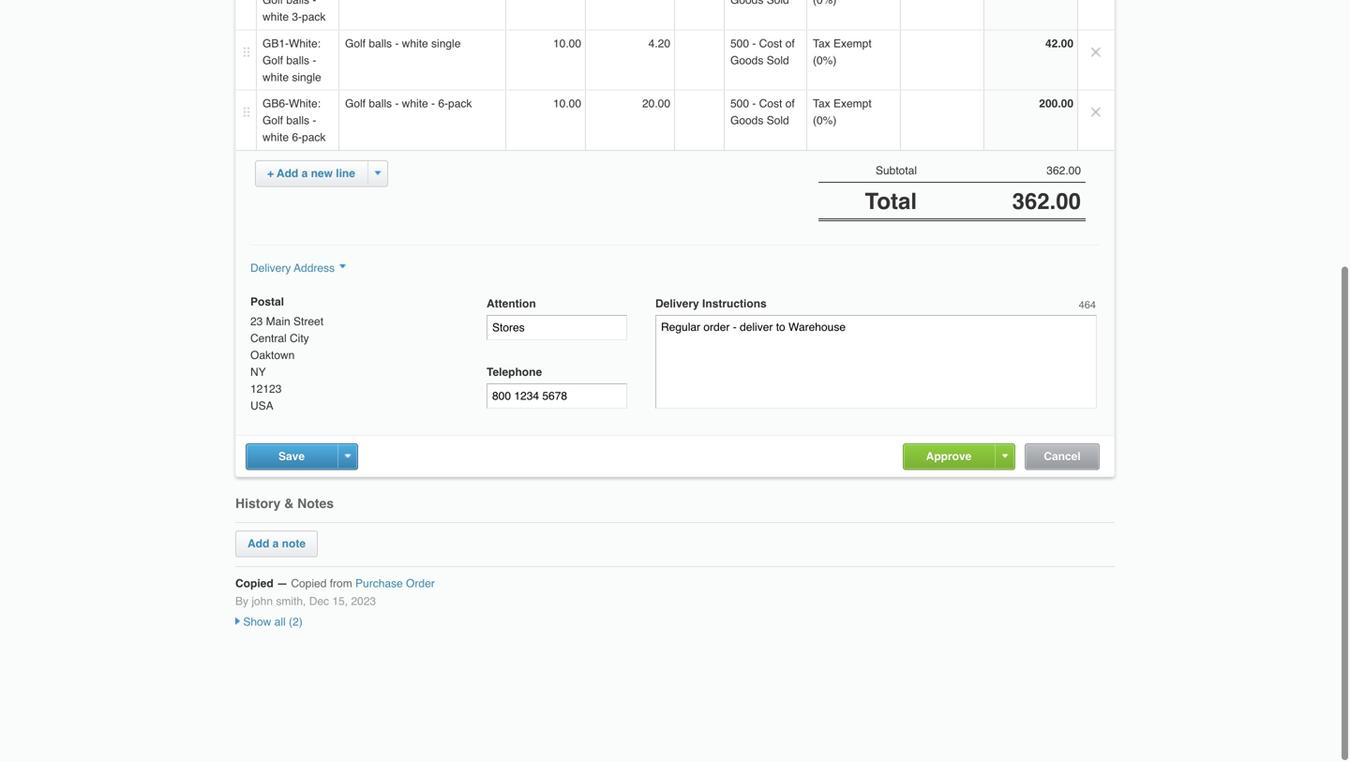 Task type: vqa. For each thing, say whether or not it's contained in the screenshot.
The Assign Bills
no



Task type: locate. For each thing, give the bounding box(es) containing it.
- inside gb1-white: golf balls - white single
[[313, 54, 316, 68]]

1 vertical spatial add
[[248, 538, 269, 551]]

white down "golf balls - white single"
[[402, 98, 428, 111]]

approve button
[[926, 451, 972, 464]]

balls inside gb6-white: golf balls - white 6-pack
[[286, 114, 309, 128]]

- inside gb6-white: golf balls - white 6-pack
[[313, 114, 316, 128]]

1 vertical spatial cost
[[759, 98, 782, 111]]

single up golf balls - white - 6-pack
[[431, 38, 461, 51]]

10.00
[[553, 38, 581, 51], [553, 98, 581, 111]]

1 horizontal spatial add
[[277, 167, 298, 181]]

delivery left the 'instructions'
[[655, 298, 699, 311]]

0 vertical spatial 10.00
[[553, 38, 581, 51]]

tax for 4.20
[[813, 38, 831, 51]]

2 exempt from the top
[[834, 98, 872, 111]]

postal 23 main street central city oaktown ny 12123 usa
[[250, 296, 324, 413]]

goods
[[730, 54, 764, 68], [730, 114, 764, 128]]

of for 4.20
[[786, 38, 795, 51]]

balls inside gb1-white: golf balls - white single
[[286, 54, 309, 68]]

2 500 - cost of goods sold from the top
[[730, 98, 795, 128]]

500 right 20.00
[[730, 98, 749, 111]]

purchase
[[355, 578, 403, 591]]

1 horizontal spatial a
[[302, 167, 308, 181]]

1 tax from the top
[[813, 38, 831, 51]]

golf
[[345, 38, 366, 51], [263, 54, 283, 68], [345, 98, 366, 111], [263, 114, 283, 128]]

(0%) for 20.00
[[813, 114, 837, 128]]

all
[[274, 616, 286, 629]]

1 vertical spatial goods
[[730, 114, 764, 128]]

1 vertical spatial tax
[[813, 98, 831, 111]]

balls down gb6-
[[286, 114, 309, 128]]

cost
[[759, 38, 782, 51], [759, 98, 782, 111]]

1 vertical spatial sold
[[767, 114, 789, 128]]

1 vertical spatial 10.00
[[553, 98, 581, 111]]

6- down "golf balls - white single"
[[438, 98, 448, 111]]

0 horizontal spatial add
[[248, 538, 269, 551]]

1 cost from the top
[[759, 38, 782, 51]]

(0%)
[[813, 54, 837, 68], [813, 114, 837, 128]]

10.00 left 20.00
[[553, 98, 581, 111]]

white inside gb6-white: golf balls - white 6-pack
[[263, 131, 289, 144]]

6- inside gb6-white: golf balls - white 6-pack
[[292, 131, 302, 144]]

10.00 for 20.00
[[553, 98, 581, 111]]

main
[[266, 316, 290, 329]]

white: inside gb1-white: golf balls - white single
[[289, 38, 321, 51]]

0 vertical spatial single
[[431, 38, 461, 51]]

white down gb6-
[[263, 131, 289, 144]]

362.00 for subtotal
[[1047, 165, 1081, 178]]

500 right 4.20
[[730, 38, 749, 51]]

pack down "golf balls - white single"
[[448, 98, 472, 111]]

white
[[402, 38, 428, 51], [263, 71, 289, 84], [402, 98, 428, 111], [263, 131, 289, 144]]

6- up "+ add a new line" button
[[292, 131, 302, 144]]

from
[[330, 578, 352, 591]]

new
[[311, 167, 333, 181]]

cost for 4.20
[[759, 38, 782, 51]]

0 horizontal spatial copied
[[235, 578, 273, 591]]

tax exempt (0%) for 4.20
[[813, 38, 872, 68]]

1 vertical spatial 362.00
[[1012, 189, 1081, 215]]

2 white: from the top
[[289, 98, 321, 111]]

1 horizontal spatial copied
[[291, 578, 327, 591]]

single
[[431, 38, 461, 51], [292, 71, 321, 84]]

tax
[[813, 38, 831, 51], [813, 98, 831, 111]]

2 (0%) from the top
[[813, 114, 837, 128]]

ny
[[250, 366, 266, 379]]

1 exempt from the top
[[834, 38, 872, 51]]

white: down gb1-white: golf balls - white single
[[289, 98, 321, 111]]

2 cost from the top
[[759, 98, 782, 111]]

cost for 20.00
[[759, 98, 782, 111]]

500
[[730, 38, 749, 51], [730, 98, 749, 111]]

white up golf balls - white - 6-pack
[[402, 38, 428, 51]]

delivery up postal at the top
[[250, 262, 291, 275]]

+
[[267, 167, 274, 181]]

golf inside gb6-white: golf balls - white 6-pack
[[263, 114, 283, 128]]

1 of from the top
[[786, 38, 795, 51]]

0 vertical spatial (0%)
[[813, 54, 837, 68]]

0 horizontal spatial 6-
[[292, 131, 302, 144]]

500 for 4.20
[[730, 38, 749, 51]]

0 horizontal spatial delivery
[[250, 262, 291, 275]]

0 vertical spatial 500 - cost of goods sold
[[730, 38, 795, 68]]

show
[[243, 616, 271, 629]]

0 vertical spatial of
[[786, 38, 795, 51]]

white: inside gb6-white: golf balls - white 6-pack
[[289, 98, 321, 111]]

pack up "+ add a new line" button
[[302, 131, 326, 144]]

order
[[406, 578, 435, 591]]

1 500 from the top
[[730, 38, 749, 51]]

1 vertical spatial exempt
[[834, 98, 872, 111]]

a
[[302, 167, 308, 181], [273, 538, 279, 551]]

copied — copied from purchase order by john smith, dec 15, 2023
[[235, 578, 435, 609]]

2 10.00 from the top
[[553, 98, 581, 111]]

john
[[252, 596, 273, 609]]

1 10.00 from the top
[[553, 38, 581, 51]]

362.00
[[1047, 165, 1081, 178], [1012, 189, 1081, 215]]

1 vertical spatial a
[[273, 538, 279, 551]]

1 vertical spatial tax exempt (0%)
[[813, 98, 872, 128]]

copied
[[235, 578, 273, 591], [291, 578, 327, 591]]

500 for 20.00
[[730, 98, 749, 111]]

add right the +
[[277, 167, 298, 181]]

1 horizontal spatial delivery
[[655, 298, 699, 311]]

1 white: from the top
[[289, 38, 321, 51]]

2 goods from the top
[[730, 114, 764, 128]]

of for 20.00
[[786, 98, 795, 111]]

tax exempt (0%) for 20.00
[[813, 98, 872, 128]]

1 (0%) from the top
[[813, 54, 837, 68]]

1 vertical spatial white:
[[289, 98, 321, 111]]

pack inside gb6-white: golf balls - white 6-pack
[[302, 131, 326, 144]]

add left note
[[248, 538, 269, 551]]

golf right gb1-white: golf balls - white single
[[345, 38, 366, 51]]

balls up golf balls - white - 6-pack
[[369, 38, 392, 51]]

2 tax from the top
[[813, 98, 831, 111]]

0 vertical spatial 500
[[730, 38, 749, 51]]

tax exempt (0%)
[[813, 38, 872, 68], [813, 98, 872, 128]]

exempt
[[834, 38, 872, 51], [834, 98, 872, 111]]

1 horizontal spatial pack
[[448, 98, 472, 111]]

6-
[[438, 98, 448, 111], [292, 131, 302, 144]]

golf down "gb1-"
[[263, 54, 283, 68]]

0 vertical spatial 6-
[[438, 98, 448, 111]]

0 horizontal spatial single
[[292, 71, 321, 84]]

1 vertical spatial pack
[[302, 131, 326, 144]]

362.00 for total
[[1012, 189, 1081, 215]]

1 tax exempt (0%) from the top
[[813, 38, 872, 68]]

white up gb6-
[[263, 71, 289, 84]]

0 vertical spatial delivery
[[250, 262, 291, 275]]

cancel button
[[1044, 451, 1081, 464]]

exempt for 20.00
[[834, 98, 872, 111]]

500 - cost of goods sold for 4.20
[[730, 38, 795, 68]]

1 vertical spatial (0%)
[[813, 114, 837, 128]]

2 sold from the top
[[767, 114, 789, 128]]

pack
[[448, 98, 472, 111], [302, 131, 326, 144]]

1 500 - cost of goods sold from the top
[[730, 38, 795, 68]]

0 vertical spatial goods
[[730, 54, 764, 68]]

of
[[786, 38, 795, 51], [786, 98, 795, 111]]

200.00
[[1039, 98, 1074, 111]]

white: for gb6-
[[289, 98, 321, 111]]

exempt for 4.20
[[834, 38, 872, 51]]

copied up "john"
[[235, 578, 273, 591]]

2 of from the top
[[786, 98, 795, 111]]

-
[[395, 38, 399, 51], [752, 38, 756, 51], [313, 54, 316, 68], [395, 98, 399, 111], [431, 98, 435, 111], [752, 98, 756, 111], [313, 114, 316, 128]]

a left note
[[273, 538, 279, 551]]

add
[[277, 167, 298, 181], [248, 538, 269, 551]]

a left "new"
[[302, 167, 308, 181]]

delivery
[[250, 262, 291, 275], [655, 298, 699, 311]]

golf down gb6-
[[263, 114, 283, 128]]

0 vertical spatial add
[[277, 167, 298, 181]]

Attention text field
[[487, 316, 627, 341]]

1 vertical spatial 500
[[730, 98, 749, 111]]

0 vertical spatial sold
[[767, 54, 789, 68]]

10.00 left 4.20
[[553, 38, 581, 51]]

delivery for delivery address
[[250, 262, 291, 275]]

street
[[294, 316, 324, 329]]

purchase order link
[[355, 578, 435, 591]]

2 500 from the top
[[730, 98, 749, 111]]

note
[[282, 538, 306, 551]]

sold for 20.00
[[767, 114, 789, 128]]

1 vertical spatial 6-
[[292, 131, 302, 144]]

history
[[235, 497, 281, 512]]

cancel
[[1044, 451, 1081, 464]]

0 vertical spatial exempt
[[834, 38, 872, 51]]

1 vertical spatial delivery
[[655, 298, 699, 311]]

500 - cost of goods sold
[[730, 38, 795, 68], [730, 98, 795, 128]]

balls
[[369, 38, 392, 51], [286, 54, 309, 68], [369, 98, 392, 111], [286, 114, 309, 128]]

copied up dec
[[291, 578, 327, 591]]

1 vertical spatial of
[[786, 98, 795, 111]]

0 vertical spatial a
[[302, 167, 308, 181]]

0 vertical spatial cost
[[759, 38, 782, 51]]

1 horizontal spatial 6-
[[438, 98, 448, 111]]

balls down "gb1-"
[[286, 54, 309, 68]]

Telephone text field
[[487, 384, 627, 409]]

white:
[[289, 38, 321, 51], [289, 98, 321, 111]]

1 vertical spatial 500 - cost of goods sold
[[730, 98, 795, 128]]

2 tax exempt (0%) from the top
[[813, 98, 872, 128]]

1 goods from the top
[[730, 54, 764, 68]]

0 vertical spatial tax exempt (0%)
[[813, 38, 872, 68]]

1 horizontal spatial single
[[431, 38, 461, 51]]

0 vertical spatial 362.00
[[1047, 165, 1081, 178]]

white: up gb6-
[[289, 38, 321, 51]]

single up gb6-white: golf balls - white 6-pack
[[292, 71, 321, 84]]

1 vertical spatial single
[[292, 71, 321, 84]]

sold for 4.20
[[767, 54, 789, 68]]

1 sold from the top
[[767, 54, 789, 68]]

0 vertical spatial white:
[[289, 38, 321, 51]]

10.00 for 4.20
[[553, 38, 581, 51]]

0 vertical spatial tax
[[813, 38, 831, 51]]

0 horizontal spatial pack
[[302, 131, 326, 144]]

sold
[[767, 54, 789, 68], [767, 114, 789, 128]]

4.20
[[649, 38, 670, 51]]



Task type: describe. For each thing, give the bounding box(es) containing it.
Delivery Instructions text field
[[655, 316, 1097, 409]]

delivery for delivery instructions
[[655, 298, 699, 311]]

telephone
[[487, 366, 542, 379]]

tax for 20.00
[[813, 98, 831, 111]]

—
[[277, 578, 288, 591]]

total
[[865, 189, 917, 215]]

golf inside gb1-white: golf balls - white single
[[263, 54, 283, 68]]

notes
[[297, 497, 334, 512]]

address
[[294, 262, 335, 275]]

instructions
[[702, 298, 767, 311]]

add a note button
[[248, 538, 306, 551]]

city
[[290, 332, 309, 346]]

smith,
[[276, 596, 306, 609]]

gb1-white: golf balls - white single
[[263, 38, 321, 84]]

(2)
[[289, 616, 303, 629]]

dec
[[309, 596, 329, 609]]

white inside gb1-white: golf balls - white single
[[263, 71, 289, 84]]

goods for 20.00
[[730, 114, 764, 128]]

delivery instructions
[[655, 298, 767, 311]]

single inside gb1-white: golf balls - white single
[[292, 71, 321, 84]]

gb6-
[[263, 98, 289, 111]]

gb1-
[[263, 38, 289, 51]]

464
[[1079, 300, 1096, 311]]

0 vertical spatial pack
[[448, 98, 472, 111]]

15,
[[332, 596, 348, 609]]

&
[[284, 497, 294, 512]]

23
[[250, 316, 263, 329]]

golf right gb6-white: golf balls - white 6-pack
[[345, 98, 366, 111]]

gb6-white: golf balls - white 6-pack
[[263, 98, 326, 144]]

(0%) for 4.20
[[813, 54, 837, 68]]

show all (2)
[[240, 616, 303, 629]]

0 horizontal spatial a
[[273, 538, 279, 551]]

+ add a new line button
[[267, 167, 355, 181]]

subtotal
[[876, 165, 917, 178]]

delivery address
[[250, 262, 335, 275]]

500 - cost of goods sold for 20.00
[[730, 98, 795, 128]]

golf balls - white - 6-pack
[[345, 98, 472, 111]]

attention
[[487, 298, 536, 311]]

golf balls - white single
[[345, 38, 461, 51]]

white: for gb1-
[[289, 38, 321, 51]]

postal
[[250, 296, 284, 309]]

central
[[250, 332, 287, 346]]

delivery address button
[[250, 262, 346, 275]]

goods for 4.20
[[730, 54, 764, 68]]

save button
[[278, 451, 305, 464]]

1 copied from the left
[[235, 578, 273, 591]]

approve
[[926, 451, 972, 464]]

add a note
[[248, 538, 306, 551]]

42.00
[[1046, 38, 1074, 51]]

line
[[336, 167, 355, 181]]

+ add a new line
[[267, 167, 355, 181]]

usa
[[250, 400, 274, 413]]

2023
[[351, 596, 376, 609]]

20.00
[[642, 98, 670, 111]]

history & notes
[[235, 497, 334, 512]]

by
[[235, 596, 249, 609]]

12123
[[250, 383, 282, 396]]

balls down "golf balls - white single"
[[369, 98, 392, 111]]

save
[[278, 451, 305, 464]]

2 copied from the left
[[291, 578, 327, 591]]

oaktown
[[250, 349, 295, 362]]



